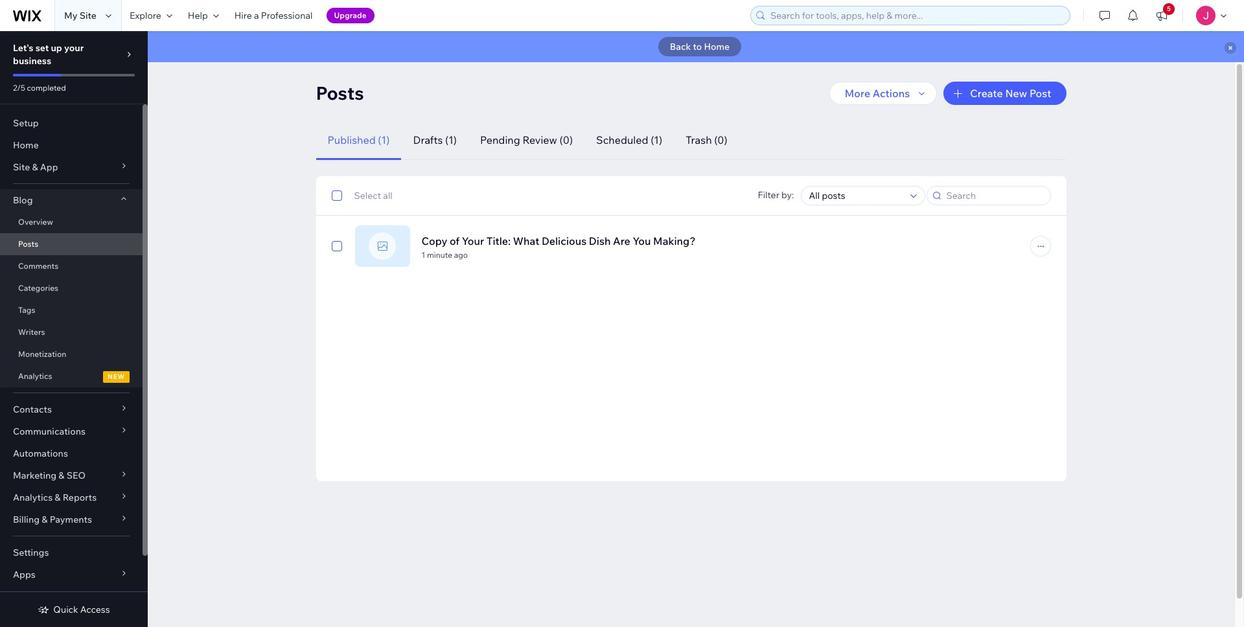 Task type: locate. For each thing, give the bounding box(es) containing it.
analytics down 'marketing'
[[13, 492, 53, 504]]

0 horizontal spatial (0)
[[560, 134, 573, 147]]

0 horizontal spatial home
[[13, 139, 39, 151]]

0 horizontal spatial site
[[13, 161, 30, 173]]

None field
[[806, 187, 907, 205]]

tags
[[18, 305, 35, 315]]

(1) right "published"
[[378, 134, 390, 147]]

1 vertical spatial analytics
[[13, 492, 53, 504]]

to
[[693, 41, 702, 53]]

comments link
[[0, 255, 143, 278]]

published (1) button
[[316, 121, 402, 160]]

& left seo
[[59, 470, 65, 482]]

making?
[[654, 234, 696, 247]]

help button
[[180, 0, 227, 31]]

tags link
[[0, 300, 143, 322]]

hire
[[235, 10, 252, 21]]

copy of your title: what delicious dish are you making? 1 minute ago
[[422, 234, 696, 260]]

3 (1) from the left
[[651, 134, 663, 147]]

contacts button
[[0, 399, 143, 421]]

1 vertical spatial site
[[13, 161, 30, 173]]

home inside button
[[704, 41, 730, 53]]

setup
[[13, 117, 39, 129]]

0 vertical spatial home
[[704, 41, 730, 53]]

quick access button
[[38, 604, 110, 616]]

home right to
[[704, 41, 730, 53]]

(0)
[[560, 134, 573, 147], [715, 134, 728, 147]]

1 (1) from the left
[[378, 134, 390, 147]]

2 (1) from the left
[[445, 134, 457, 147]]

select
[[354, 190, 381, 202]]

(0) right trash in the top of the page
[[715, 134, 728, 147]]

access
[[80, 604, 110, 616]]

apps
[[13, 569, 36, 581]]

cms
[[13, 591, 34, 603]]

None checkbox
[[332, 239, 342, 254]]

create
[[971, 87, 1004, 100]]

upgrade button
[[326, 8, 375, 23]]

billing & payments
[[13, 514, 92, 526]]

posts inside sidebar element
[[18, 239, 38, 249]]

5 button
[[1148, 0, 1177, 31]]

drafts
[[413, 134, 443, 147]]

(1) inside scheduled (1) button
[[651, 134, 663, 147]]

1 horizontal spatial (0)
[[715, 134, 728, 147]]

1 vertical spatial posts
[[18, 239, 38, 249]]

billing
[[13, 514, 40, 526]]

copy
[[422, 234, 448, 247]]

2/5
[[13, 83, 25, 93]]

automations
[[13, 448, 68, 460]]

are
[[613, 234, 631, 247]]

(0) inside 'button'
[[560, 134, 573, 147]]

pending review (0) button
[[469, 121, 585, 160]]

2 horizontal spatial (1)
[[651, 134, 663, 147]]

help
[[188, 10, 208, 21]]

(1)
[[378, 134, 390, 147], [445, 134, 457, 147], [651, 134, 663, 147]]

home down "setup"
[[13, 139, 39, 151]]

more actions
[[845, 87, 910, 100]]

0 vertical spatial site
[[80, 10, 97, 21]]

professional
[[261, 10, 313, 21]]

let's
[[13, 42, 33, 54]]

actions
[[873, 87, 910, 100]]

1 vertical spatial home
[[13, 139, 39, 151]]

posts up "published"
[[316, 82, 364, 104]]

(1) right scheduled
[[651, 134, 663, 147]]

(1) inside drafts (1) button
[[445, 134, 457, 147]]

scheduled
[[597, 134, 649, 147]]

trash (0) button
[[674, 121, 740, 160]]

post
[[1030, 87, 1052, 100]]

setup link
[[0, 112, 143, 134]]

hire a professional link
[[227, 0, 321, 31]]

2 (0) from the left
[[715, 134, 728, 147]]

posts
[[316, 82, 364, 104], [18, 239, 38, 249]]

0 horizontal spatial (1)
[[378, 134, 390, 147]]

blog
[[13, 195, 33, 206]]

& left reports
[[55, 492, 61, 504]]

quick
[[53, 604, 78, 616]]

analytics down "monetization"
[[18, 372, 52, 381]]

published
[[328, 134, 376, 147]]

& left app
[[32, 161, 38, 173]]

0 vertical spatial analytics
[[18, 372, 52, 381]]

1 horizontal spatial home
[[704, 41, 730, 53]]

analytics
[[18, 372, 52, 381], [13, 492, 53, 504]]

apps button
[[0, 564, 143, 586]]

back
[[670, 41, 691, 53]]

scheduled (1) button
[[585, 121, 674, 160]]

communications
[[13, 426, 86, 438]]

analytics inside analytics & reports popup button
[[13, 492, 53, 504]]

site inside popup button
[[13, 161, 30, 173]]

1 (0) from the left
[[560, 134, 573, 147]]

site left app
[[13, 161, 30, 173]]

5
[[1168, 5, 1172, 13]]

tab list
[[316, 121, 1051, 160]]

0 horizontal spatial posts
[[18, 239, 38, 249]]

scheduled (1)
[[597, 134, 663, 147]]

payments
[[50, 514, 92, 526]]

contacts
[[13, 404, 52, 416]]

all
[[383, 190, 393, 202]]

my
[[64, 10, 77, 21]]

Search for tools, apps, help & more... field
[[767, 6, 1067, 25]]

(1) inside published (1) button
[[378, 134, 390, 147]]

overview link
[[0, 211, 143, 233]]

1 horizontal spatial (1)
[[445, 134, 457, 147]]

review
[[523, 134, 558, 147]]

& right billing
[[42, 514, 48, 526]]

hire a professional
[[235, 10, 313, 21]]

let's set up your business
[[13, 42, 84, 67]]

(0) right review
[[560, 134, 573, 147]]

0 vertical spatial posts
[[316, 82, 364, 104]]

published (1)
[[328, 134, 390, 147]]

site
[[80, 10, 97, 21], [13, 161, 30, 173]]

home inside sidebar element
[[13, 139, 39, 151]]

by:
[[782, 190, 795, 201]]

quick access
[[53, 604, 110, 616]]

site right the my
[[80, 10, 97, 21]]

communications button
[[0, 421, 143, 443]]

(1) right drafts
[[445, 134, 457, 147]]

1 horizontal spatial site
[[80, 10, 97, 21]]

drafts (1)
[[413, 134, 457, 147]]

cms link
[[0, 586, 143, 608]]

posts down overview
[[18, 239, 38, 249]]



Task type: vqa. For each thing, say whether or not it's contained in the screenshot.
Shapes
no



Task type: describe. For each thing, give the bounding box(es) containing it.
delicious
[[542, 234, 587, 247]]

(1) for published (1)
[[378, 134, 390, 147]]

back to home button
[[659, 37, 742, 56]]

pending review (0)
[[480, 134, 573, 147]]

automations link
[[0, 443, 143, 465]]

up
[[51, 42, 62, 54]]

minute
[[427, 250, 453, 260]]

blog button
[[0, 189, 143, 211]]

categories
[[18, 283, 58, 293]]

site & app button
[[0, 156, 143, 178]]

& for billing
[[42, 514, 48, 526]]

upgrade
[[334, 10, 367, 20]]

settings
[[13, 547, 49, 559]]

site & app
[[13, 161, 58, 173]]

(0) inside button
[[715, 134, 728, 147]]

completed
[[27, 83, 66, 93]]

your
[[64, 42, 84, 54]]

tab list containing published (1)
[[316, 121, 1051, 160]]

comments
[[18, 261, 58, 271]]

ago
[[454, 250, 468, 260]]

a
[[254, 10, 259, 21]]

your
[[462, 234, 484, 247]]

filter by:
[[758, 190, 795, 201]]

business
[[13, 55, 51, 67]]

(1) for scheduled (1)
[[651, 134, 663, 147]]

monetization
[[18, 349, 66, 359]]

Select all checkbox
[[332, 188, 393, 204]]

& for analytics
[[55, 492, 61, 504]]

title:
[[487, 234, 511, 247]]

seo
[[67, 470, 86, 482]]

trash
[[686, 134, 712, 147]]

new
[[108, 373, 125, 381]]

app
[[40, 161, 58, 173]]

sidebar element
[[0, 31, 148, 628]]

back to home alert
[[148, 31, 1245, 62]]

trash (0)
[[686, 134, 728, 147]]

categories link
[[0, 278, 143, 300]]

of
[[450, 234, 460, 247]]

monetization link
[[0, 344, 143, 366]]

(1) for drafts (1)
[[445, 134, 457, 147]]

& for site
[[32, 161, 38, 173]]

2/5 completed
[[13, 83, 66, 93]]

home link
[[0, 134, 143, 156]]

reports
[[63, 492, 97, 504]]

1
[[422, 250, 425, 260]]

dish
[[589, 234, 611, 247]]

you
[[633, 234, 651, 247]]

back to home
[[670, 41, 730, 53]]

what
[[513, 234, 540, 247]]

analytics for analytics
[[18, 372, 52, 381]]

settings link
[[0, 542, 143, 564]]

create new post
[[971, 87, 1052, 100]]

Search field
[[943, 187, 1047, 205]]

analytics for analytics & reports
[[13, 492, 53, 504]]

& for marketing
[[59, 470, 65, 482]]

writers link
[[0, 322, 143, 344]]

explore
[[130, 10, 161, 21]]

drafts (1) button
[[402, 121, 469, 160]]

overview
[[18, 217, 53, 227]]

marketing & seo
[[13, 470, 86, 482]]

writers
[[18, 327, 45, 337]]

analytics & reports
[[13, 492, 97, 504]]

my site
[[64, 10, 97, 21]]

new
[[1006, 87, 1028, 100]]

1 horizontal spatial posts
[[316, 82, 364, 104]]

pending
[[480, 134, 521, 147]]

set
[[35, 42, 49, 54]]

marketing & seo button
[[0, 465, 143, 487]]

create new post button
[[944, 82, 1067, 105]]

posts link
[[0, 233, 143, 255]]

more
[[845, 87, 871, 100]]

billing & payments button
[[0, 509, 143, 531]]



